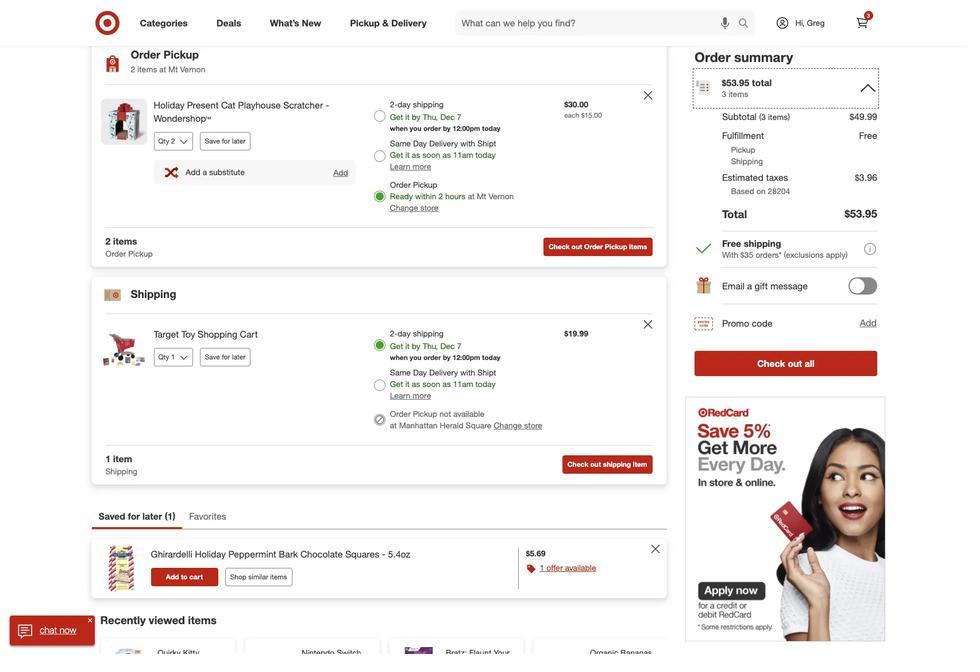 Task type: describe. For each thing, give the bounding box(es) containing it.
herald
[[440, 421, 464, 430]]

day for target toy shopping cart
[[398, 329, 411, 338]]

target toy shopping cart image
[[101, 328, 147, 374]]

peppermint
[[228, 549, 276, 561]]

dec for holiday present cat playhouse scratcher - wondershop™
[[440, 112, 455, 122]]

pickup inside "pickup shipping"
[[731, 145, 756, 154]]

mt inside order pickup 2 items at mt vernon
[[168, 64, 178, 74]]

later for cart
[[232, 353, 246, 361]]

item inside button
[[633, 460, 647, 469]]

add button inside cart item ready to fulfill group
[[333, 167, 349, 178]]

free for free shipping with $35 orders* (exclusions apply)
[[722, 238, 741, 249]]

7 for target toy shopping cart
[[457, 341, 462, 351]]

shop similar items button
[[225, 569, 292, 587]]

$30.00
[[564, 99, 589, 109]]

thu, for target toy shopping cart
[[423, 341, 438, 351]]

day for holiday present cat playhouse scratcher - wondershop™
[[398, 99, 411, 109]]

save for later button for shopping
[[200, 348, 251, 366]]

target
[[154, 329, 179, 340]]

later for playhouse
[[232, 137, 246, 145]]

shipping up estimated
[[731, 156, 763, 166]]

similar
[[248, 573, 268, 582]]

out for 2
[[572, 243, 582, 251]]

ready
[[390, 191, 413, 201]]

each
[[564, 111, 579, 120]]

what's
[[270, 17, 299, 28]]

$19.99
[[564, 329, 589, 338]]

11am for target toy shopping cart
[[453, 379, 473, 389]]

check for 2
[[549, 243, 570, 251]]

soon for holiday present cat playhouse scratcher - wondershop™
[[423, 150, 440, 160]]

pickup inside order pickup ready within 2 hours at mt vernon change store
[[413, 180, 437, 190]]

3 link
[[850, 10, 875, 36]]

$53.95 total 3 items
[[722, 77, 772, 99]]

order inside button
[[584, 243, 603, 251]]

cat
[[221, 99, 236, 111]]

$5.69
[[526, 549, 546, 559]]

none radio inside cart item ready to fulfill group
[[374, 110, 386, 122]]

0 vertical spatial vernon
[[264, 10, 289, 20]]

out for order summary
[[788, 358, 802, 369]]

shipping inside button
[[603, 460, 631, 469]]

mt vernon (2)
[[252, 10, 300, 20]]

subtotal
[[134, 8, 176, 21]]

with for target toy shopping cart
[[460, 368, 475, 377]]

mt inside list
[[252, 10, 261, 20]]

email a gift message
[[722, 281, 808, 292]]

item
[[391, 594, 406, 603]]

available inside button
[[565, 563, 596, 573]]

holiday present cat playhouse scratcher - wondershop™ link
[[154, 99, 356, 125]]

list containing mt vernon (2)
[[236, 8, 368, 22]]

1 offer available button
[[540, 563, 596, 574]]

later.
[[444, 594, 461, 603]]

manhattan
[[399, 421, 438, 430]]

search
[[733, 18, 761, 30]]

a for substitute
[[203, 167, 207, 177]]

order pickup not available at manhattan herald square change store
[[390, 409, 542, 430]]

as up not
[[443, 379, 451, 389]]

at inside order pickup ready within 2 hours at mt vernon change store
[[468, 191, 475, 201]]

day for holiday present cat playhouse scratcher - wondershop™
[[413, 139, 427, 148]]

playhouse
[[238, 99, 281, 111]]

check out all button
[[695, 351, 877, 376]]

1 horizontal spatial 1
[[168, 511, 173, 522]]

2 vertical spatial later
[[142, 511, 162, 522]]

order for holiday present cat playhouse scratcher - wondershop™
[[424, 124, 441, 133]]

3 for 3
[[867, 12, 870, 19]]

ghirardelli holiday peppermint bark chocolate squares - 5.4oz list item
[[91, 539, 667, 599]]

based
[[731, 186, 754, 196]]

for right saved
[[128, 511, 140, 522]]

deals link
[[207, 10, 256, 36]]

✕ button
[[85, 616, 94, 625]]

subtotal (3 items)
[[722, 111, 790, 123]]

2 it from the top
[[405, 150, 410, 160]]

save for cat
[[205, 137, 220, 145]]

$53.95 for $53.95
[[845, 207, 877, 220]]

present
[[187, 99, 219, 111]]

with for holiday present cat playhouse scratcher - wondershop™
[[460, 139, 475, 148]]

(
[[165, 511, 168, 522]]

categories
[[140, 17, 188, 28]]

vernon inside order pickup ready within 2 hours at mt vernon change store
[[489, 191, 514, 201]]

promo
[[722, 318, 749, 329]]

as up manhattan
[[412, 379, 420, 389]]

check for order summary
[[757, 358, 785, 369]]

taxes
[[766, 172, 788, 183]]

you for holiday present cat playhouse scratcher - wondershop™
[[410, 124, 422, 133]]

chocolate
[[301, 549, 343, 561]]

saved
[[409, 594, 430, 603]]

- inside "list item"
[[382, 549, 386, 561]]

what's new
[[270, 17, 321, 28]]

2-day shipping get it by thu, dec 7 when you order by 12:00pm today for holiday present cat playhouse scratcher - wondershop™
[[390, 99, 501, 133]]

&
[[382, 17, 389, 28]]

wondershop™
[[154, 113, 211, 124]]

change store button for at manhattan herald square
[[494, 420, 542, 431]]

target redcard save 5% get more every day. in store & online. apply now for a credit or debit redcard. *some restrictions apply. image
[[685, 397, 885, 642]]

3 for 3 items
[[187, 8, 193, 21]]

greg
[[807, 18, 825, 28]]

estimated
[[722, 172, 764, 183]]

free for free
[[859, 130, 877, 141]]

order pickup ready within 2 hours at mt vernon change store
[[390, 180, 514, 213]]

item inside 1 item shipping
[[113, 453, 132, 465]]

7 for holiday present cat playhouse scratcher - wondershop™
[[457, 112, 462, 122]]

when for target toy shopping cart
[[390, 353, 408, 362]]

scratcher
[[283, 99, 323, 111]]

chat now button
[[10, 616, 94, 646]]

1 offer available
[[540, 563, 596, 573]]

add to cart button
[[151, 569, 218, 587]]

favorites link
[[182, 505, 233, 530]]

holiday present cat playhouse scratcher - wondershop™
[[154, 99, 329, 124]]

order inside the 2 items order pickup
[[105, 249, 126, 259]]

store inside order pickup ready within 2 hours at mt vernon change store
[[420, 203, 439, 213]]

all
[[805, 358, 815, 369]]

check out shipping item button
[[562, 456, 653, 474]]

2- for target toy shopping cart
[[390, 329, 398, 338]]

pickup & delivery
[[350, 17, 427, 28]]

when for holiday present cat playhouse scratcher - wondershop™
[[390, 124, 408, 133]]

1 for offer
[[540, 563, 544, 573]]

based on 28204
[[731, 186, 790, 196]]

dec for target toy shopping cart
[[440, 341, 455, 351]]

as up within
[[412, 150, 420, 160]]

2 items order pickup
[[105, 236, 153, 259]]

items inside the 2 items order pickup
[[113, 236, 137, 247]]

cart
[[190, 573, 203, 582]]

order summary
[[695, 49, 793, 65]]

3 items
[[187, 8, 224, 21]]

✕
[[88, 617, 92, 624]]

pickup shipping
[[731, 145, 763, 166]]

order for order pickup ready within 2 hours at mt vernon change store
[[390, 180, 411, 190]]

ghirardelli holiday peppermint bark chocolate squares - 5.4oz image
[[98, 546, 144, 592]]

same day delivery with shipt get it as soon as 11am today learn more for holiday present cat playhouse scratcher - wondershop™
[[390, 139, 496, 171]]

ghirardelli holiday peppermint bark chocolate squares - 5.4oz
[[151, 549, 410, 561]]

learn more button for holiday present cat playhouse scratcher - wondershop™
[[390, 161, 431, 172]]

promo code
[[722, 318, 773, 329]]

target toy shopping cart
[[154, 329, 258, 340]]

not
[[440, 409, 451, 419]]

to
[[181, 573, 188, 582]]

2- for holiday present cat playhouse scratcher - wondershop™
[[390, 99, 398, 109]]

(2)
[[291, 10, 300, 20]]

gift
[[755, 281, 768, 292]]

1 for item
[[105, 453, 111, 465]]

subtotal
[[722, 111, 757, 123]]

$35
[[740, 250, 753, 260]]

shipping (1)
[[325, 10, 368, 20]]

check out order pickup items
[[549, 243, 647, 251]]



Task type: locate. For each thing, give the bounding box(es) containing it.
1 vertical spatial vernon
[[180, 64, 205, 74]]

2 horizontal spatial 3
[[867, 12, 870, 19]]

save for later up substitute at the left of the page
[[205, 137, 246, 145]]

0 horizontal spatial $53.95
[[722, 77, 750, 88]]

0 horizontal spatial store
[[420, 203, 439, 213]]

1 vertical spatial save
[[205, 353, 220, 361]]

free up with
[[722, 238, 741, 249]]

thu, for holiday present cat playhouse scratcher - wondershop™
[[423, 112, 438, 122]]

1 horizontal spatial change store button
[[494, 420, 542, 431]]

at inside order pickup not available at manhattan herald square change store
[[390, 421, 397, 430]]

save for later button down shopping
[[200, 348, 251, 366]]

save for later down shopping
[[205, 353, 246, 361]]

1 vertical spatial change
[[494, 421, 522, 430]]

$53.95 for $53.95 total 3 items
[[722, 77, 750, 88]]

2 inside the 2 items order pickup
[[105, 236, 111, 247]]

2 with from the top
[[460, 368, 475, 377]]

mt inside order pickup ready within 2 hours at mt vernon change store
[[477, 191, 487, 201]]

1 learn from the top
[[390, 162, 410, 171]]

0 horizontal spatial 2
[[105, 236, 111, 247]]

0 vertical spatial out
[[572, 243, 582, 251]]

1 11am from the top
[[453, 150, 473, 160]]

mt right hours
[[477, 191, 487, 201]]

cart item ready to fulfill group containing holiday present cat playhouse scratcher - wondershop™
[[92, 85, 666, 228]]

learn
[[390, 162, 410, 171], [390, 391, 410, 400]]

1 vertical spatial day
[[413, 368, 427, 377]]

2 horizontal spatial out
[[788, 358, 802, 369]]

cart item ready to fulfill group for items
[[92, 85, 666, 228]]

2 learn from the top
[[390, 391, 410, 400]]

- right scratcher
[[326, 99, 329, 111]]

2 vertical spatial 2
[[105, 236, 111, 247]]

0 horizontal spatial at
[[159, 64, 166, 74]]

delivery up order pickup ready within 2 hours at mt vernon change store
[[429, 139, 458, 148]]

1 horizontal spatial out
[[591, 460, 601, 469]]

now
[[59, 625, 76, 636]]

- inside holiday present cat playhouse scratcher - wondershop™
[[326, 99, 329, 111]]

2 day from the top
[[398, 329, 411, 338]]

$3.96
[[855, 172, 877, 183]]

11am for holiday present cat playhouse scratcher - wondershop™
[[453, 150, 473, 160]]

at
[[159, 64, 166, 74], [468, 191, 475, 201], [390, 421, 397, 430]]

1 horizontal spatial 3
[[722, 89, 727, 99]]

0 horizontal spatial -
[[326, 99, 329, 111]]

shop similar items
[[230, 573, 287, 582]]

apply)
[[826, 250, 848, 260]]

0 horizontal spatial mt
[[168, 64, 178, 74]]

2 7 from the top
[[457, 341, 462, 351]]

shipt for target toy shopping cart
[[478, 368, 496, 377]]

same for holiday present cat playhouse scratcher - wondershop™
[[390, 139, 411, 148]]

order pickup 2 items at mt vernon
[[131, 48, 205, 74]]

2 same from the top
[[390, 368, 411, 377]]

order inside order pickup 2 items at mt vernon
[[131, 48, 160, 61]]

1 vertical spatial later
[[232, 353, 246, 361]]

1 save for later from the top
[[205, 137, 246, 145]]

available right "offer" on the right of the page
[[565, 563, 596, 573]]

2 more from the top
[[413, 391, 431, 400]]

2 vertical spatial out
[[591, 460, 601, 469]]

shipping up target
[[131, 287, 176, 301]]

day for target toy shopping cart
[[413, 368, 427, 377]]

save for later for cat
[[205, 137, 246, 145]]

day up manhattan
[[413, 368, 427, 377]]

0 horizontal spatial 1
[[105, 453, 111, 465]]

mt down "categories" "link"
[[168, 64, 178, 74]]

mt right deals
[[252, 10, 261, 20]]

1 inside button
[[540, 563, 544, 573]]

1 vertical spatial available
[[565, 563, 596, 573]]

0 vertical spatial mt
[[252, 10, 261, 20]]

with up order pickup not available at manhattan herald square change store
[[460, 368, 475, 377]]

1 vertical spatial thu,
[[423, 341, 438, 351]]

$49.99 for $49.99 subtotal
[[98, 8, 131, 21]]

1 horizontal spatial item
[[633, 460, 647, 469]]

1 same from the top
[[390, 139, 411, 148]]

as up order pickup ready within 2 hours at mt vernon change store
[[443, 150, 451, 160]]

delivery for target toy shopping cart
[[429, 368, 458, 377]]

day up within
[[413, 139, 427, 148]]

1 vertical spatial with
[[460, 368, 475, 377]]

same up manhattan
[[390, 368, 411, 377]]

0 horizontal spatial out
[[572, 243, 582, 251]]

0 horizontal spatial holiday
[[154, 99, 185, 111]]

vernon right hours
[[489, 191, 514, 201]]

today
[[482, 124, 501, 133], [476, 150, 496, 160], [482, 353, 501, 362], [476, 379, 496, 389]]

vernon inside order pickup 2 items at mt vernon
[[180, 64, 205, 74]]

shipping
[[413, 99, 444, 109], [744, 238, 781, 249], [413, 329, 444, 338], [603, 460, 631, 469]]

out inside check out order pickup items button
[[572, 243, 582, 251]]

1 learn more button from the top
[[390, 161, 431, 172]]

1 vertical spatial a
[[747, 281, 752, 292]]

1 same day delivery with shipt get it as soon as 11am today learn more from the top
[[390, 139, 496, 171]]

0 vertical spatial day
[[398, 99, 411, 109]]

1 vertical spatial change store button
[[494, 420, 542, 431]]

order for target toy shopping cart
[[424, 353, 441, 362]]

change store button for at mt vernon
[[390, 202, 439, 214]]

1 horizontal spatial mt
[[252, 10, 261, 20]]

vernon up present
[[180, 64, 205, 74]]

3 it from the top
[[405, 341, 410, 351]]

at right hours
[[468, 191, 475, 201]]

total
[[722, 207, 747, 220]]

ghirardelli
[[151, 549, 192, 561]]

out for 1
[[591, 460, 601, 469]]

change down ready
[[390, 203, 418, 213]]

delivery up not
[[429, 368, 458, 377]]

1 vertical spatial save for later button
[[200, 348, 251, 366]]

2 dec from the top
[[440, 341, 455, 351]]

0 horizontal spatial vernon
[[180, 64, 205, 74]]

$15.00
[[581, 111, 602, 120]]

1 vertical spatial order
[[424, 353, 441, 362]]

new
[[302, 17, 321, 28]]

vernon left "(2)"
[[264, 10, 289, 20]]

you for target toy shopping cart
[[410, 353, 422, 362]]

1 order from the top
[[424, 124, 441, 133]]

2 inside order pickup ready within 2 hours at mt vernon change store
[[439, 191, 443, 201]]

4 get from the top
[[390, 379, 403, 389]]

1 vertical spatial soon
[[423, 379, 440, 389]]

cart item ready to fulfill group containing target toy shopping cart
[[92, 314, 666, 445]]

for down shopping
[[222, 353, 230, 361]]

2 2-day shipping get it by thu, dec 7 when you order by 12:00pm today from the top
[[390, 329, 501, 362]]

0 vertical spatial same
[[390, 139, 411, 148]]

available up square
[[453, 409, 485, 419]]

learn more button up ready
[[390, 161, 431, 172]]

items inside ghirardelli holiday peppermint bark chocolate squares - 5.4oz "list item"
[[270, 573, 287, 582]]

3 inside $53.95 total 3 items
[[722, 89, 727, 99]]

code
[[752, 318, 773, 329]]

order for order summary
[[695, 49, 731, 65]]

1 save from the top
[[205, 137, 220, 145]]

12:00pm for target toy shopping cart
[[453, 353, 480, 362]]

2 thu, from the top
[[423, 341, 438, 351]]

order for order pickup not available at manhattan herald square change store
[[390, 409, 411, 419]]

same for target toy shopping cart
[[390, 368, 411, 377]]

delivery inside pickup & delivery link
[[391, 17, 427, 28]]

check inside check out shipping item button
[[568, 460, 589, 469]]

add to cart
[[166, 573, 203, 582]]

viewed
[[149, 614, 185, 627]]

0 vertical spatial thu,
[[423, 112, 438, 122]]

2 shipt from the top
[[478, 368, 496, 377]]

0 vertical spatial store
[[420, 203, 439, 213]]

store down within
[[420, 203, 439, 213]]

learn more button for target toy shopping cart
[[390, 390, 431, 402]]

1 horizontal spatial 2
[[131, 64, 135, 74]]

save for later for shopping
[[205, 353, 246, 361]]

at down "categories" "link"
[[159, 64, 166, 74]]

at for order pickup not available at manhattan herald square change store
[[390, 421, 397, 430]]

a left gift
[[747, 281, 752, 292]]

orders*
[[756, 250, 782, 260]]

2 save for later from the top
[[205, 353, 246, 361]]

for left the later.
[[432, 594, 442, 603]]

check for 1
[[568, 460, 589, 469]]

3 inside "link"
[[867, 12, 870, 19]]

0 vertical spatial -
[[326, 99, 329, 111]]

2 vertical spatial delivery
[[429, 368, 458, 377]]

for up substitute at the left of the page
[[222, 137, 230, 145]]

2 12:00pm from the top
[[453, 353, 480, 362]]

0 horizontal spatial $49.99
[[98, 8, 131, 21]]

None radio
[[374, 110, 386, 122]]

learn for target toy shopping cart
[[390, 391, 410, 400]]

2 same day delivery with shipt get it as soon as 11am today learn more from the top
[[390, 368, 496, 400]]

1 vertical spatial free
[[722, 238, 741, 249]]

same day delivery with shipt get it as soon as 11am today learn more up not
[[390, 368, 496, 400]]

1 vertical spatial out
[[788, 358, 802, 369]]

same day delivery with shipt get it as soon as 11am today learn more for target toy shopping cart
[[390, 368, 496, 400]]

hours
[[445, 191, 466, 201]]

save down shopping
[[205, 353, 220, 361]]

hi, greg
[[796, 18, 825, 28]]

11am up hours
[[453, 150, 473, 160]]

0 vertical spatial learn more button
[[390, 161, 431, 172]]

square
[[466, 421, 492, 430]]

1 with from the top
[[460, 139, 475, 148]]

change right square
[[494, 421, 522, 430]]

1 more from the top
[[413, 162, 431, 171]]

0 vertical spatial save for later
[[205, 137, 246, 145]]

search button
[[733, 10, 761, 38]]

for
[[222, 137, 230, 145], [222, 353, 230, 361], [128, 511, 140, 522], [432, 594, 442, 603]]

shipping up saved
[[105, 466, 137, 476]]

0 horizontal spatial 3
[[187, 8, 193, 21]]

1 soon from the top
[[423, 150, 440, 160]]

2 horizontal spatial mt
[[477, 191, 487, 201]]

later
[[232, 137, 246, 145], [232, 353, 246, 361], [142, 511, 162, 522]]

2 learn more button from the top
[[390, 390, 431, 402]]

holiday up cart
[[195, 549, 226, 561]]

save for later button for cat
[[200, 132, 251, 150]]

store right square
[[524, 421, 542, 430]]

by
[[412, 112, 421, 122], [443, 124, 451, 133], [412, 341, 421, 351], [443, 353, 451, 362]]

learn more button
[[390, 161, 431, 172], [390, 390, 431, 402]]

check
[[549, 243, 570, 251], [757, 358, 785, 369], [568, 460, 589, 469]]

1 day from the top
[[398, 99, 411, 109]]

learn up manhattan
[[390, 391, 410, 400]]

check out order pickup items button
[[544, 238, 653, 257]]

at inside order pickup 2 items at mt vernon
[[159, 64, 166, 74]]

1 vertical spatial learn more button
[[390, 390, 431, 402]]

same day delivery with shipt get it as soon as 11am today learn more up order pickup ready within 2 hours at mt vernon change store
[[390, 139, 496, 171]]

store inside order pickup not available at manhattan herald square change store
[[524, 421, 542, 430]]

saved
[[99, 511, 125, 522]]

total
[[752, 77, 772, 88]]

saved for later ( 1 )
[[99, 511, 175, 522]]

learn more button up manhattan
[[390, 390, 431, 402]]

favorites
[[189, 511, 226, 522]]

1 2- from the top
[[390, 99, 398, 109]]

toy
[[181, 329, 195, 340]]

vernon
[[264, 10, 289, 20], [180, 64, 205, 74], [489, 191, 514, 201]]

pickup inside button
[[605, 243, 627, 251]]

day
[[413, 139, 427, 148], [413, 368, 427, 377]]

with up hours
[[460, 139, 475, 148]]

check inside check out order pickup items button
[[549, 243, 570, 251]]

2 11am from the top
[[453, 379, 473, 389]]

1 horizontal spatial store
[[524, 421, 542, 430]]

3 up subtotal
[[722, 89, 727, 99]]

1 vertical spatial save for later
[[205, 353, 246, 361]]

2 order from the top
[[424, 353, 441, 362]]

change store button down within
[[390, 202, 439, 214]]

cart
[[240, 329, 258, 340]]

on
[[757, 186, 766, 196]]

$53.95
[[722, 77, 750, 88], [845, 207, 877, 220]]

None radio
[[374, 151, 386, 162], [374, 340, 386, 351], [374, 380, 386, 391], [374, 151, 386, 162], [374, 340, 386, 351], [374, 380, 386, 391]]

save for shopping
[[205, 353, 220, 361]]

1 you from the top
[[410, 124, 422, 133]]

0 vertical spatial change
[[390, 203, 418, 213]]

2 you from the top
[[410, 353, 422, 362]]

2-day shipping get it by thu, dec 7 when you order by 12:00pm today for target toy shopping cart
[[390, 329, 501, 362]]

1 horizontal spatial $53.95
[[845, 207, 877, 220]]

soon up not
[[423, 379, 440, 389]]

11am up order pickup not available at manhattan herald square change store
[[453, 379, 473, 389]]

available inside order pickup not available at manhattan herald square change store
[[453, 409, 485, 419]]

1 vertical spatial day
[[398, 329, 411, 338]]

items inside $53.95 total 3 items
[[729, 89, 749, 99]]

more up manhattan
[[413, 391, 431, 400]]

within
[[415, 191, 436, 201]]

chat now dialog
[[10, 616, 94, 646]]

change store button right square
[[494, 420, 542, 431]]

2 soon from the top
[[423, 379, 440, 389]]

pickup & delivery link
[[340, 10, 441, 36]]

holiday present cat playhouse scratcher - wondershop&#8482; image
[[101, 99, 147, 145]]

more up within
[[413, 162, 431, 171]]

3 right subtotal
[[187, 8, 193, 21]]

deals
[[217, 17, 241, 28]]

28204
[[768, 186, 790, 196]]

holiday inside ghirardelli holiday peppermint bark chocolate squares - 5.4oz link
[[195, 549, 226, 561]]

1 vertical spatial dec
[[440, 341, 455, 351]]

pickup inside the 2 items order pickup
[[128, 249, 153, 259]]

0 vertical spatial add button
[[333, 167, 349, 178]]

)
[[173, 511, 175, 522]]

recently
[[100, 614, 146, 627]]

(exclusions
[[784, 250, 824, 260]]

1 when from the top
[[390, 124, 408, 133]]

list
[[236, 8, 368, 22]]

check out shipping item
[[568, 460, 647, 469]]

1 horizontal spatial vernon
[[264, 10, 289, 20]]

at for order pickup 2 items at mt vernon
[[159, 64, 166, 74]]

3 get from the top
[[390, 341, 403, 351]]

1 vertical spatial -
[[382, 549, 386, 561]]

later down holiday present cat playhouse scratcher - wondershop™ on the left
[[232, 137, 246, 145]]

order inside order pickup not available at manhattan herald square change store
[[390, 409, 411, 419]]

out inside check out shipping item button
[[591, 460, 601, 469]]

1 vertical spatial 2
[[439, 191, 443, 201]]

free shipping with $35 orders* (exclusions apply)
[[722, 238, 848, 260]]

1 vertical spatial add button
[[859, 316, 877, 331]]

2 when from the top
[[390, 353, 408, 362]]

1 save for later button from the top
[[200, 132, 251, 150]]

at right not available 'radio'
[[390, 421, 397, 430]]

delivery for holiday present cat playhouse scratcher - wondershop™
[[429, 139, 458, 148]]

1 inside 1 item shipping
[[105, 453, 111, 465]]

change inside order pickup not available at manhattan herald square change store
[[494, 421, 522, 430]]

0 vertical spatial same day delivery with shipt get it as soon as 11am today learn more
[[390, 139, 496, 171]]

shipt
[[478, 139, 496, 148], [478, 368, 496, 377]]

shipping left (1)
[[325, 10, 357, 20]]

order inside order pickup ready within 2 hours at mt vernon change store
[[390, 180, 411, 190]]

$53.95 inside $53.95 total 3 items
[[722, 77, 750, 88]]

items inside order pickup 2 items at mt vernon
[[137, 64, 157, 74]]

soon up within
[[423, 150, 440, 160]]

1 horizontal spatial available
[[565, 563, 596, 573]]

1 12:00pm from the top
[[453, 124, 480, 133]]

later down "cart"
[[232, 353, 246, 361]]

what's new link
[[260, 10, 336, 36]]

a
[[203, 167, 207, 177], [747, 281, 752, 292]]

- left the '5.4oz'
[[382, 549, 386, 561]]

more for holiday present cat playhouse scratcher - wondershop™
[[413, 162, 431, 171]]

1 vertical spatial at
[[468, 191, 475, 201]]

not available radio
[[374, 414, 386, 426]]

0 vertical spatial $49.99
[[98, 8, 131, 21]]

pickup inside order pickup not available at manhattan herald square change store
[[413, 409, 437, 419]]

Store pickup radio
[[374, 191, 386, 202]]

holiday inside holiday present cat playhouse scratcher - wondershop™
[[154, 99, 185, 111]]

same day delivery with shipt get it as soon as 11am today learn more
[[390, 139, 496, 171], [390, 368, 496, 400]]

cart item ready to fulfill group for item
[[92, 314, 666, 445]]

0 vertical spatial change store button
[[390, 202, 439, 214]]

order
[[424, 124, 441, 133], [424, 353, 441, 362]]

holiday up 'wondershop™'
[[154, 99, 185, 111]]

pickup
[[350, 17, 380, 28], [164, 48, 199, 61], [731, 145, 756, 154], [413, 180, 437, 190], [605, 243, 627, 251], [128, 249, 153, 259], [413, 409, 437, 419]]

1 vertical spatial 2-day shipping get it by thu, dec 7 when you order by 12:00pm today
[[390, 329, 501, 362]]

2 2- from the top
[[390, 329, 398, 338]]

ghirardelli holiday peppermint bark chocolate squares - 5.4oz link
[[151, 549, 410, 562]]

0 vertical spatial save
[[205, 137, 220, 145]]

0 vertical spatial more
[[413, 162, 431, 171]]

learn for holiday present cat playhouse scratcher - wondershop™
[[390, 162, 410, 171]]

1 vertical spatial 1
[[168, 511, 173, 522]]

0 vertical spatial learn
[[390, 162, 410, 171]]

a for gift
[[747, 281, 752, 292]]

0 horizontal spatial change store button
[[390, 202, 439, 214]]

1 day from the top
[[413, 139, 427, 148]]

1
[[105, 453, 111, 465], [168, 511, 173, 522], [540, 563, 544, 573]]

email
[[722, 281, 745, 292]]

1 item shipping
[[105, 453, 137, 476]]

1 horizontal spatial a
[[747, 281, 752, 292]]

shipping inside free shipping with $35 orders* (exclusions apply)
[[744, 238, 781, 249]]

shopping
[[198, 329, 237, 340]]

1 shipt from the top
[[478, 139, 496, 148]]

same up ready
[[390, 139, 411, 148]]

1 horizontal spatial change
[[494, 421, 522, 430]]

1 it from the top
[[405, 112, 410, 122]]

0 horizontal spatial free
[[722, 238, 741, 249]]

1 horizontal spatial $49.99
[[850, 111, 877, 123]]

1 horizontal spatial -
[[382, 549, 386, 561]]

order for order pickup 2 items at mt vernon
[[131, 48, 160, 61]]

1 get from the top
[[390, 112, 403, 122]]

later left the (
[[142, 511, 162, 522]]

-
[[326, 99, 329, 111], [382, 549, 386, 561]]

more
[[413, 162, 431, 171], [413, 391, 431, 400]]

delivery right '&'
[[391, 17, 427, 28]]

1 vertical spatial when
[[390, 353, 408, 362]]

offer
[[547, 563, 563, 573]]

1 cart item ready to fulfill group from the top
[[92, 85, 666, 228]]

12:00pm for holiday present cat playhouse scratcher - wondershop™
[[453, 124, 480, 133]]

2 get from the top
[[390, 150, 403, 160]]

out inside the check out all button
[[788, 358, 802, 369]]

$49.99 subtotal
[[98, 8, 176, 21]]

change
[[390, 203, 418, 213], [494, 421, 522, 430]]

a left substitute at the left of the page
[[203, 167, 207, 177]]

add a substitute
[[186, 167, 245, 177]]

1 vertical spatial check
[[757, 358, 785, 369]]

1 dec from the top
[[440, 112, 455, 122]]

cart item ready to fulfill group
[[92, 85, 666, 228], [92, 314, 666, 445]]

0 vertical spatial shipt
[[478, 139, 496, 148]]

$53.95 down $3.96
[[845, 207, 877, 220]]

0 vertical spatial a
[[203, 167, 207, 177]]

holiday
[[154, 99, 185, 111], [195, 549, 226, 561]]

save for later button up substitute at the left of the page
[[200, 132, 251, 150]]

0 horizontal spatial a
[[203, 167, 207, 177]]

free up $3.96
[[859, 130, 877, 141]]

squares
[[345, 549, 379, 561]]

$49.99 for $49.99
[[850, 111, 877, 123]]

pickup inside order pickup 2 items at mt vernon
[[164, 48, 199, 61]]

0 vertical spatial cart item ready to fulfill group
[[92, 85, 666, 228]]

2 vertical spatial at
[[390, 421, 397, 430]]

learn up ready
[[390, 162, 410, 171]]

items
[[196, 8, 224, 21], [137, 64, 157, 74], [729, 89, 749, 99], [113, 236, 137, 247], [629, 243, 647, 251], [270, 573, 287, 582], [188, 614, 217, 627]]

recently viewed items
[[100, 614, 217, 627]]

1 vertical spatial same
[[390, 368, 411, 377]]

1 2-day shipping get it by thu, dec 7 when you order by 12:00pm today from the top
[[390, 99, 501, 133]]

check inside the check out all button
[[757, 358, 785, 369]]

1 horizontal spatial add button
[[859, 316, 877, 331]]

0 vertical spatial day
[[413, 139, 427, 148]]

get
[[390, 112, 403, 122], [390, 150, 403, 160], [390, 341, 403, 351], [390, 379, 403, 389]]

1 thu, from the top
[[423, 112, 438, 122]]

1 horizontal spatial at
[[390, 421, 397, 430]]

free
[[859, 130, 877, 141], [722, 238, 741, 249]]

$53.95 left total on the top of page
[[722, 77, 750, 88]]

2 vertical spatial mt
[[477, 191, 487, 201]]

2 cart item ready to fulfill group from the top
[[92, 314, 666, 445]]

0 vertical spatial holiday
[[154, 99, 185, 111]]

change inside order pickup ready within 2 hours at mt vernon change store
[[390, 203, 418, 213]]

What can we help you find? suggestions appear below search field
[[455, 10, 741, 36]]

2 save for later button from the top
[[200, 348, 251, 366]]

2 horizontal spatial 2
[[439, 191, 443, 201]]

(1)
[[359, 10, 368, 20]]

save up add a substitute at the top of the page
[[205, 137, 220, 145]]

0 vertical spatial at
[[159, 64, 166, 74]]

free inside free shipping with $35 orders* (exclusions apply)
[[722, 238, 741, 249]]

0 vertical spatial you
[[410, 124, 422, 133]]

0 vertical spatial 2-day shipping get it by thu, dec 7 when you order by 12:00pm today
[[390, 99, 501, 133]]

shipt for holiday present cat playhouse scratcher - wondershop™
[[478, 139, 496, 148]]

2 inside order pickup 2 items at mt vernon
[[131, 64, 135, 74]]

shipping inside list
[[325, 10, 357, 20]]

add inside button
[[166, 573, 179, 582]]

soon for target toy shopping cart
[[423, 379, 440, 389]]

more for target toy shopping cart
[[413, 391, 431, 400]]

2 horizontal spatial at
[[468, 191, 475, 201]]

1 7 from the top
[[457, 112, 462, 122]]

check out all
[[757, 358, 815, 369]]

chat now
[[40, 625, 76, 636]]

4 it from the top
[[405, 379, 410, 389]]

0 vertical spatial 12:00pm
[[453, 124, 480, 133]]

2 save from the top
[[205, 353, 220, 361]]

3 right greg
[[867, 12, 870, 19]]

2 horizontal spatial vernon
[[489, 191, 514, 201]]

1 horizontal spatial free
[[859, 130, 877, 141]]

2 day from the top
[[413, 368, 427, 377]]

substitute
[[209, 167, 245, 177]]



Task type: vqa. For each thing, say whether or not it's contained in the screenshot.
"Redcard"
no



